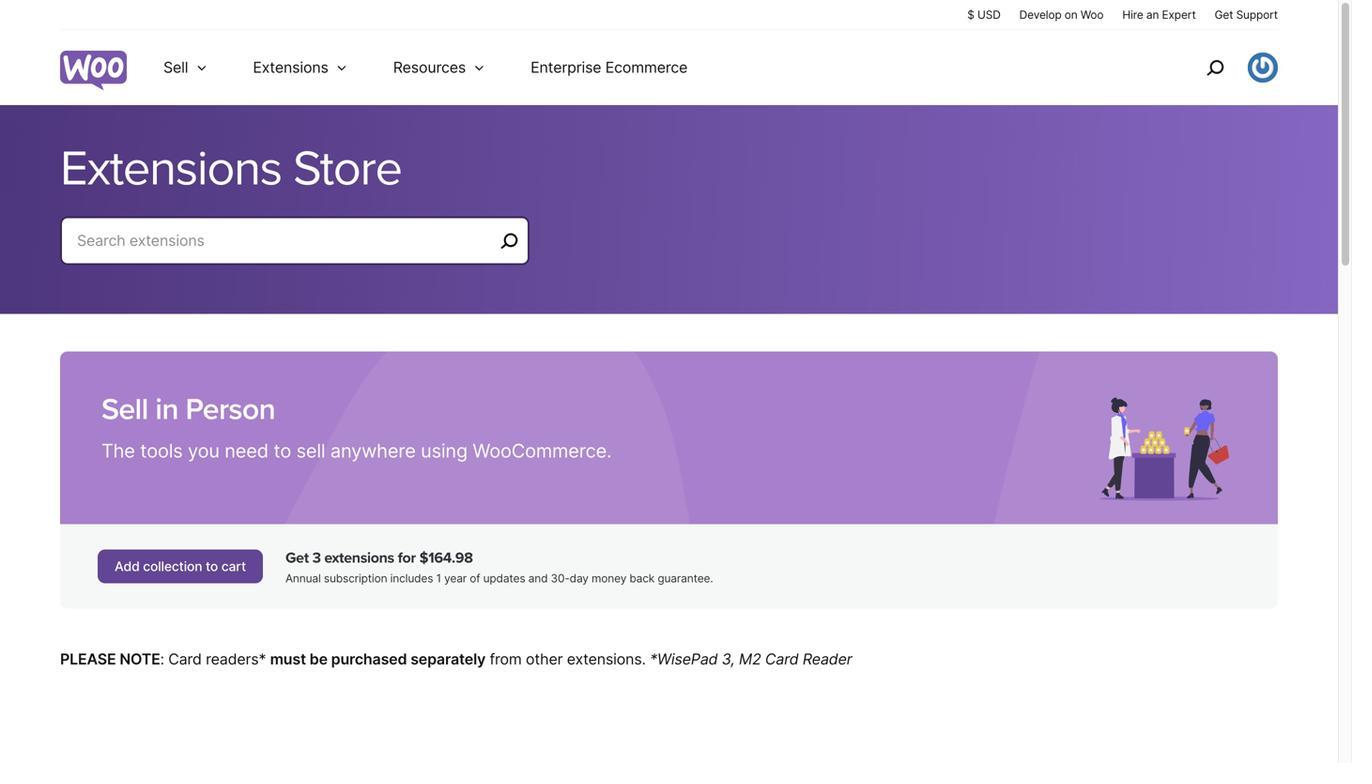 Task type: describe. For each thing, give the bounding box(es) containing it.
hire an expert
[[1123, 8, 1197, 22]]

anywhere
[[331, 440, 416, 463]]

updates
[[483, 572, 526, 586]]

of
[[470, 572, 480, 586]]

extensions for extensions
[[253, 58, 329, 77]]

resources
[[393, 58, 466, 77]]

subscription
[[324, 572, 387, 586]]

service navigation menu element
[[1167, 37, 1279, 98]]

sell
[[296, 440, 325, 463]]

extensions store
[[60, 140, 402, 199]]

you
[[188, 440, 220, 463]]

sell for sell in person
[[101, 392, 148, 428]]

extensions.
[[567, 651, 646, 669]]

person
[[185, 392, 275, 428]]

open account menu image
[[1249, 53, 1279, 83]]

woo
[[1081, 8, 1104, 22]]

an
[[1147, 8, 1160, 22]]

ecommerce
[[606, 58, 688, 77]]

2 card from the left
[[766, 651, 799, 669]]

support
[[1237, 8, 1279, 22]]

expert
[[1163, 8, 1197, 22]]

hire
[[1123, 8, 1144, 22]]

sell button
[[141, 30, 231, 105]]

from
[[490, 651, 522, 669]]

develop on woo
[[1020, 8, 1104, 22]]

develop
[[1020, 8, 1062, 22]]

store
[[293, 140, 402, 199]]

year
[[444, 572, 467, 586]]

resources button
[[371, 30, 508, 105]]

cart
[[221, 559, 246, 575]]

3
[[312, 550, 321, 567]]

and
[[529, 572, 548, 586]]

get support
[[1215, 8, 1279, 22]]

*wisepad
[[650, 651, 718, 669]]

3,
[[722, 651, 735, 669]]

1 card from the left
[[168, 651, 202, 669]]

using
[[421, 440, 468, 463]]

enterprise ecommerce
[[531, 58, 688, 77]]

get support link
[[1215, 7, 1279, 23]]

extensions
[[324, 550, 394, 567]]

usd
[[978, 8, 1001, 22]]

be
[[310, 651, 328, 669]]

the
[[101, 440, 135, 463]]

need
[[225, 440, 269, 463]]

day
[[570, 572, 589, 586]]

must
[[270, 651, 306, 669]]

hire an expert link
[[1123, 7, 1197, 23]]

$ usd button
[[968, 7, 1001, 23]]

please
[[60, 651, 116, 669]]



Task type: vqa. For each thing, say whether or not it's contained in the screenshot.
ISSUES
no



Task type: locate. For each thing, give the bounding box(es) containing it.
m2
[[739, 651, 762, 669]]

add
[[115, 559, 140, 575]]

30-
[[551, 572, 570, 586]]

woocommerce.
[[473, 440, 612, 463]]

None search field
[[60, 217, 530, 288]]

extensions button
[[231, 30, 371, 105]]

enterprise ecommerce link
[[508, 30, 710, 105]]

0 vertical spatial sell
[[163, 58, 188, 77]]

add collection to cart
[[115, 559, 246, 575]]

1 horizontal spatial get
[[1215, 8, 1234, 22]]

card right ":" at the left bottom
[[168, 651, 202, 669]]

get inside get 3 extensions for $164.98 annual subscription includes 1 year of updates and 30-day money back guarantee.
[[286, 550, 309, 567]]

back
[[630, 572, 655, 586]]

add collection to cart link
[[98, 550, 263, 584]]

1 horizontal spatial sell
[[163, 58, 188, 77]]

note
[[120, 651, 160, 669]]

card
[[168, 651, 202, 669], [766, 651, 799, 669]]

extensions for extensions store
[[60, 140, 282, 199]]

card right m2
[[766, 651, 799, 669]]

to inside add collection to cart link
[[206, 559, 218, 575]]

guarantee.
[[658, 572, 713, 586]]

to left sell on the bottom left
[[274, 440, 291, 463]]

extensions
[[253, 58, 329, 77], [60, 140, 282, 199]]

1 horizontal spatial card
[[766, 651, 799, 669]]

search image
[[1201, 53, 1231, 83]]

$ usd
[[968, 8, 1001, 22]]

Search extensions search field
[[77, 228, 494, 254]]

the tools you need to sell anywhere using woocommerce.
[[101, 440, 612, 463]]

sell
[[163, 58, 188, 77], [101, 392, 148, 428]]

get for 3
[[286, 550, 309, 567]]

1 horizontal spatial to
[[274, 440, 291, 463]]

enterprise
[[531, 58, 602, 77]]

1 vertical spatial extensions
[[60, 140, 282, 199]]

get 3 extensions for $164.98 annual subscription includes 1 year of updates and 30-day money back guarantee.
[[286, 550, 713, 586]]

0 horizontal spatial card
[[168, 651, 202, 669]]

for
[[398, 550, 416, 567]]

0 horizontal spatial sell
[[101, 392, 148, 428]]

0 vertical spatial get
[[1215, 8, 1234, 22]]

annual
[[286, 572, 321, 586]]

sell for sell
[[163, 58, 188, 77]]

1 vertical spatial to
[[206, 559, 218, 575]]

1 vertical spatial sell
[[101, 392, 148, 428]]

tools
[[140, 440, 183, 463]]

$164.98
[[420, 550, 473, 567]]

0 vertical spatial to
[[274, 440, 291, 463]]

separately
[[411, 651, 486, 669]]

get for support
[[1215, 8, 1234, 22]]

please note : card readers* must be purchased separately from other extensions. *wisepad 3, m2 card reader
[[60, 651, 853, 669]]

0 horizontal spatial to
[[206, 559, 218, 575]]

0 horizontal spatial get
[[286, 550, 309, 567]]

develop on woo link
[[1020, 7, 1104, 23]]

extensions inside 'extensions' "button"
[[253, 58, 329, 77]]

in
[[155, 392, 178, 428]]

:
[[160, 651, 164, 669]]

includes
[[390, 572, 433, 586]]

other
[[526, 651, 563, 669]]

get left support
[[1215, 8, 1234, 22]]

get left 3
[[286, 550, 309, 567]]

to
[[274, 440, 291, 463], [206, 559, 218, 575]]

purchased
[[331, 651, 407, 669]]

sell in person
[[101, 392, 275, 428]]

0 vertical spatial extensions
[[253, 58, 329, 77]]

1 vertical spatial get
[[286, 550, 309, 567]]

readers*
[[206, 651, 266, 669]]

sell inside button
[[163, 58, 188, 77]]

extensions store link
[[60, 140, 1279, 199]]

money
[[592, 572, 627, 586]]

$
[[968, 8, 975, 22]]

to left cart
[[206, 559, 218, 575]]

get
[[1215, 8, 1234, 22], [286, 550, 309, 567]]

collection
[[143, 559, 202, 575]]

reader
[[803, 651, 853, 669]]

1
[[436, 572, 441, 586]]

on
[[1065, 8, 1078, 22]]



